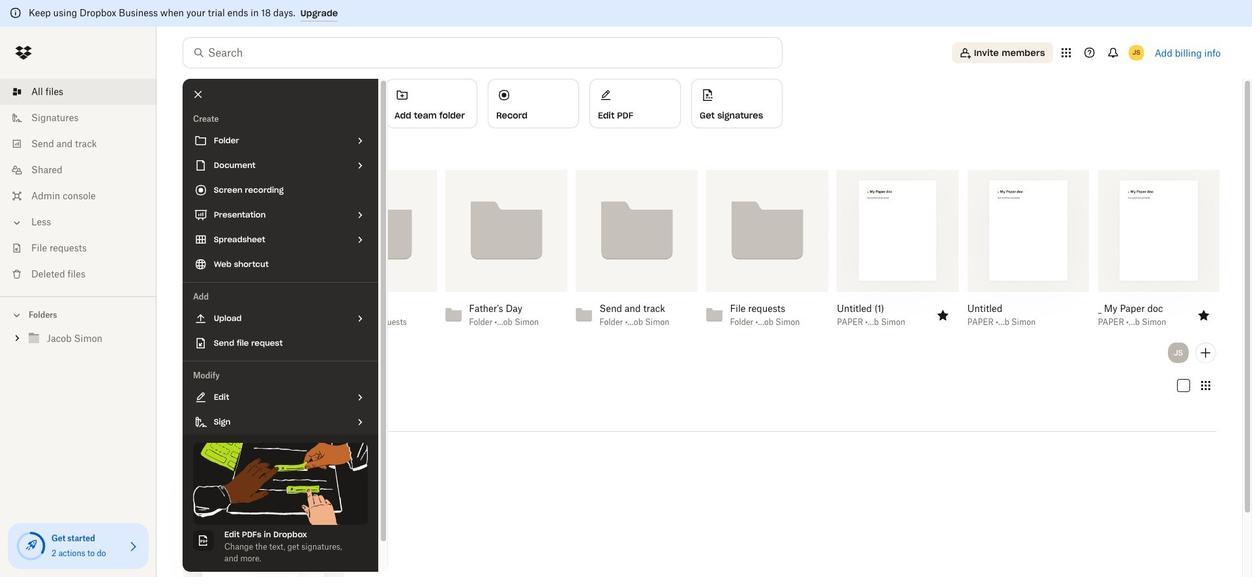Task type: vqa. For each thing, say whether or not it's contained in the screenshot.
Choose a language: image
no



Task type: locate. For each thing, give the bounding box(es) containing it.
team member folder, jacob simon row
[[183, 445, 344, 578]]

less image
[[10, 217, 23, 230]]

menu item
[[183, 129, 378, 153], [183, 153, 378, 178], [183, 178, 378, 203], [183, 203, 378, 228], [183, 228, 378, 252], [183, 252, 378, 277], [183, 307, 378, 331], [183, 331, 378, 356], [183, 386, 378, 410], [183, 410, 378, 435], [193, 526, 368, 578]]

close image
[[187, 84, 209, 106]]

list item
[[0, 79, 157, 105]]

menu
[[183, 79, 388, 578]]

alert
[[0, 0, 1252, 27]]

list
[[0, 71, 157, 297]]



Task type: describe. For each thing, give the bounding box(es) containing it.
add team members image
[[1198, 345, 1214, 361]]

dropbox image
[[10, 40, 37, 66]]



